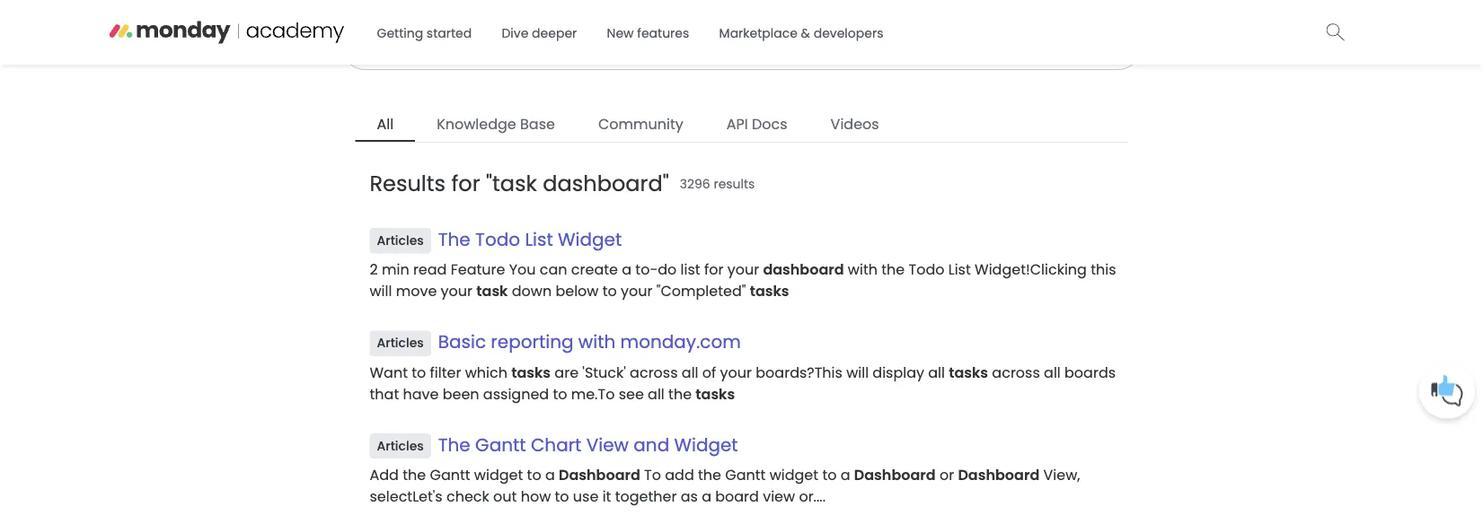 Task type: vqa. For each thing, say whether or not it's contained in the screenshot.
in
no



Task type: describe. For each thing, give the bounding box(es) containing it.
widget!clicking
[[975, 260, 1087, 280]]

that
[[370, 384, 399, 404]]

0 horizontal spatial widget
[[558, 227, 622, 252]]

base
[[520, 114, 555, 134]]

1 " from the left
[[486, 168, 492, 199]]

all right see
[[648, 384, 665, 404]]

assigned
[[483, 384, 549, 404]]

articles for the todo list widget
[[377, 232, 424, 249]]

how
[[521, 487, 551, 507]]

0 vertical spatial task
[[492, 168, 537, 199]]

been
[[443, 384, 479, 404]]

your inside with the todo list widget!clicking this will move your
[[441, 281, 473, 301]]

me.to
[[571, 384, 615, 404]]

search logo image
[[1326, 23, 1345, 41]]

and
[[634, 433, 669, 458]]

your down to-
[[621, 281, 653, 301]]

0 horizontal spatial dashboard
[[543, 168, 663, 199]]

below
[[556, 281, 599, 301]]

the inside with the todo list widget!clicking this will move your
[[882, 260, 905, 280]]

getting started
[[377, 25, 472, 42]]

knowledge
[[437, 114, 516, 134]]

getting
[[377, 25, 423, 42]]

tasks down of on the left of the page
[[696, 384, 735, 404]]

basic
[[438, 330, 486, 355]]

community
[[598, 114, 683, 134]]

feature
[[451, 260, 505, 280]]

to up or....
[[822, 465, 837, 485]]

which
[[465, 362, 508, 383]]

basic reporting with monday.com
[[438, 330, 741, 355]]

boards
[[1065, 362, 1116, 383]]

display
[[873, 362, 924, 383]]

0 horizontal spatial for
[[451, 168, 480, 199]]

1 dashboard from the left
[[559, 465, 640, 485]]

3 dashboard from the left
[[958, 465, 1040, 485]]

down
[[512, 281, 552, 301]]

to-
[[635, 260, 658, 280]]

articles for basic reporting with monday.com
[[377, 335, 424, 352]]

as
[[681, 487, 698, 507]]

2 " from the left
[[663, 168, 669, 199]]

2 horizontal spatial gantt
[[725, 465, 766, 485]]

monday.com
[[620, 330, 741, 355]]

docs
[[752, 114, 788, 134]]

board
[[715, 487, 759, 507]]

3296 results
[[680, 175, 755, 193]]

1 vertical spatial task
[[476, 281, 508, 301]]

dive deeper link
[[491, 18, 588, 49]]

knowledge base
[[437, 114, 555, 134]]

the for the todo list widget
[[438, 227, 471, 252]]

results
[[714, 175, 755, 193]]

the todo list widget
[[438, 227, 622, 252]]

the todo list widget link
[[438, 227, 622, 252]]

dive deeper
[[502, 25, 577, 42]]

1 across from the left
[[630, 362, 678, 383]]

all right display
[[928, 362, 945, 383]]

out
[[493, 487, 517, 507]]

boards?this
[[756, 362, 843, 383]]

1 widget from the left
[[474, 465, 523, 485]]

api docs
[[727, 114, 788, 134]]

1 horizontal spatial gantt
[[475, 433, 526, 458]]

marketplace
[[719, 25, 798, 42]]

it
[[603, 487, 611, 507]]

tasks right "completed"
[[750, 281, 789, 301]]

features
[[637, 25, 689, 42]]

"completed"
[[657, 281, 746, 301]]

are
[[555, 362, 579, 383]]

videos
[[831, 114, 879, 134]]

2 dashboard from the left
[[854, 465, 936, 485]]

started
[[427, 25, 472, 42]]

the for the gantt chart view and widget
[[438, 433, 471, 458]]

use
[[573, 487, 599, 507]]

list
[[681, 260, 700, 280]]

&
[[801, 25, 810, 42]]

or....
[[799, 487, 826, 507]]

this
[[1091, 260, 1116, 280]]

the inside across all boards that have been assigned to me.to see all the
[[668, 384, 692, 404]]

or
[[940, 465, 954, 485]]

list inside with the todo list widget!clicking this will move your
[[948, 260, 971, 280]]

together
[[615, 487, 677, 507]]

to
[[644, 465, 661, 485]]

tasks right display
[[949, 362, 988, 383]]

can
[[540, 260, 567, 280]]

have
[[403, 384, 439, 404]]

1 horizontal spatial for
[[704, 260, 724, 280]]

see
[[619, 384, 644, 404]]

view
[[586, 433, 629, 458]]

check
[[446, 487, 489, 507]]



Task type: locate. For each thing, give the bounding box(es) containing it.
1 horizontal spatial "
[[663, 168, 669, 199]]

the
[[438, 227, 471, 252], [438, 433, 471, 458]]

view
[[763, 487, 795, 507]]

dashboard right or
[[958, 465, 1040, 485]]

your
[[727, 260, 759, 280], [441, 281, 473, 301], [621, 281, 653, 301], [720, 362, 752, 383]]

articles up min
[[377, 232, 424, 249]]

the down been
[[438, 433, 471, 458]]

1 horizontal spatial will
[[846, 362, 869, 383]]

add the gantt widget to a dashboard to add the gantt widget to a dashboard or dashboard
[[370, 465, 1040, 485]]

will inside with the todo list widget!clicking this will move your
[[370, 281, 392, 301]]

filter
[[430, 362, 461, 383]]

will down 2
[[370, 281, 392, 301]]

across left boards
[[992, 362, 1040, 383]]

1 horizontal spatial list
[[948, 260, 971, 280]]

list up can
[[525, 227, 553, 252]]

to down are at bottom
[[553, 384, 567, 404]]

1 horizontal spatial dashboard
[[854, 465, 936, 485]]

0 horizontal spatial will
[[370, 281, 392, 301]]

list
[[525, 227, 553, 252], [948, 260, 971, 280]]

across all boards that have been assigned to me.to see all the
[[370, 362, 1116, 404]]

to down 2 min read feature you can create a to-do list for your dashboard
[[603, 281, 617, 301]]

results
[[370, 168, 446, 199]]

reporting
[[491, 330, 574, 355]]

0 horizontal spatial with
[[578, 330, 616, 355]]

1 horizontal spatial widget
[[770, 465, 819, 485]]

move
[[396, 281, 437, 301]]

0 vertical spatial with
[[848, 260, 878, 280]]

dashboard
[[543, 168, 663, 199], [763, 260, 844, 280]]

2 across from the left
[[992, 362, 1040, 383]]

all
[[377, 114, 394, 134]]

dive
[[502, 25, 529, 42]]

all left of on the left of the page
[[682, 362, 699, 383]]

gantt up out
[[475, 433, 526, 458]]

to left use
[[555, 487, 569, 507]]

0 vertical spatial for
[[451, 168, 480, 199]]

getting started link
[[366, 18, 483, 49]]

widget up out
[[474, 465, 523, 485]]

1 vertical spatial for
[[704, 260, 724, 280]]

1 horizontal spatial with
[[848, 260, 878, 280]]

"
[[486, 168, 492, 199], [663, 168, 669, 199]]

dashboard
[[559, 465, 640, 485], [854, 465, 936, 485], [958, 465, 1040, 485]]

add
[[665, 465, 694, 485]]

for
[[451, 168, 480, 199], [704, 260, 724, 280]]

1 vertical spatial articles
[[377, 335, 424, 352]]

3296
[[680, 175, 710, 193]]

to up the 'have'
[[412, 362, 426, 383]]

create
[[571, 260, 618, 280]]

0 horizontal spatial "
[[486, 168, 492, 199]]

the gantt chart view and widget link
[[438, 433, 738, 458]]

of
[[702, 362, 716, 383]]

want
[[370, 362, 408, 383]]

0 vertical spatial todo
[[475, 227, 520, 252]]

task down feature
[[476, 281, 508, 301]]

3 articles from the top
[[377, 437, 424, 455]]

across up see
[[630, 362, 678, 383]]

0 horizontal spatial dashboard
[[559, 465, 640, 485]]

a inside view, selectlet's check out how to use it together as a board view or....
[[702, 487, 712, 507]]

deeper
[[532, 25, 577, 42]]

articles up want
[[377, 335, 424, 352]]

1 vertical spatial list
[[948, 260, 971, 280]]

for right list
[[704, 260, 724, 280]]

2 horizontal spatial dashboard
[[958, 465, 1040, 485]]

1 articles from the top
[[377, 232, 424, 249]]

1 horizontal spatial dashboard
[[763, 260, 844, 280]]

dashboard left or
[[854, 465, 936, 485]]

min
[[382, 260, 409, 280]]

0 horizontal spatial gantt
[[430, 465, 470, 485]]

chart
[[531, 433, 582, 458]]

list left widget!clicking at the right of page
[[948, 260, 971, 280]]

1 horizontal spatial widget
[[674, 433, 738, 458]]

will left display
[[846, 362, 869, 383]]

gantt
[[475, 433, 526, 458], [430, 465, 470, 485], [725, 465, 766, 485]]

academy logo image
[[108, 14, 362, 45]]

new features link
[[596, 18, 700, 49]]

your up "completed"
[[727, 260, 759, 280]]

'stuck'
[[582, 362, 626, 383]]

2
[[370, 260, 378, 280]]

articles up add
[[377, 437, 424, 455]]

1 vertical spatial will
[[846, 362, 869, 383]]

task down below to your "completed" tasks
[[476, 281, 789, 301]]

1 vertical spatial todo
[[909, 260, 945, 280]]

1 vertical spatial with
[[578, 330, 616, 355]]

do
[[658, 260, 677, 280]]

across inside across all boards that have been assigned to me.to see all the
[[992, 362, 1040, 383]]

view,
[[1043, 465, 1080, 485]]

widget up create
[[558, 227, 622, 252]]

the up feature
[[438, 227, 471, 252]]

" down knowledge base
[[486, 168, 492, 199]]

1 horizontal spatial todo
[[909, 260, 945, 280]]

todo
[[475, 227, 520, 252], [909, 260, 945, 280]]

to inside across all boards that have been assigned to me.to see all the
[[553, 384, 567, 404]]

gantt up board
[[725, 465, 766, 485]]

with inside with the todo list widget!clicking this will move your
[[848, 260, 878, 280]]

0 horizontal spatial todo
[[475, 227, 520, 252]]

0 horizontal spatial widget
[[474, 465, 523, 485]]

0 vertical spatial will
[[370, 281, 392, 301]]

your right of on the left of the page
[[720, 362, 752, 383]]

0 vertical spatial list
[[525, 227, 553, 252]]

new features
[[607, 25, 689, 42]]

gantt up check
[[430, 465, 470, 485]]

articles
[[377, 232, 424, 249], [377, 335, 424, 352], [377, 437, 424, 455]]

to inside view, selectlet's check out how to use it together as a board view or....
[[555, 487, 569, 507]]

marketplace & developers
[[719, 25, 884, 42]]

marketplace & developers link
[[708, 18, 894, 49]]

" left the 3296
[[663, 168, 669, 199]]

0 vertical spatial widget
[[558, 227, 622, 252]]

articles for the gantt chart view and widget
[[377, 437, 424, 455]]

results for " task dashboard "
[[370, 168, 669, 199]]

basic reporting with monday.com link
[[438, 330, 741, 355]]

developers
[[814, 25, 884, 42]]

task up the todo list widget
[[492, 168, 537, 199]]

to up how
[[527, 465, 541, 485]]

1 vertical spatial dashboard
[[763, 260, 844, 280]]

widget up add the gantt widget to a dashboard to add the gantt widget to a dashboard or dashboard
[[674, 433, 738, 458]]

widget up view
[[770, 465, 819, 485]]

will
[[370, 281, 392, 301], [846, 362, 869, 383]]

widget
[[558, 227, 622, 252], [674, 433, 738, 458]]

1 horizontal spatial across
[[992, 362, 1040, 383]]

for right results
[[451, 168, 480, 199]]

dashboard up it
[[559, 465, 640, 485]]

2 min read feature you can create a to-do list for your dashboard
[[370, 260, 844, 280]]

selectlet's
[[370, 487, 443, 507]]

0 horizontal spatial across
[[630, 362, 678, 383]]

view, selectlet's check out how to use it together as a board view or....
[[370, 465, 1080, 507]]

1 vertical spatial widget
[[674, 433, 738, 458]]

with the todo list widget!clicking this will move your
[[370, 260, 1116, 301]]

widget
[[474, 465, 523, 485], [770, 465, 819, 485]]

2 articles from the top
[[377, 335, 424, 352]]

1 vertical spatial the
[[438, 433, 471, 458]]

read
[[413, 260, 447, 280]]

all left boards
[[1044, 362, 1061, 383]]

1 the from the top
[[438, 227, 471, 252]]

0 vertical spatial dashboard
[[543, 168, 663, 199]]

2 widget from the left
[[770, 465, 819, 485]]

0 vertical spatial articles
[[377, 232, 424, 249]]

0 vertical spatial the
[[438, 227, 471, 252]]

want to filter which tasks are 'stuck' across all of your boards?this will display all tasks
[[370, 362, 988, 383]]

0 horizontal spatial list
[[525, 227, 553, 252]]

api
[[727, 114, 748, 134]]

the gantt chart view and widget
[[438, 433, 738, 458]]

2 vertical spatial articles
[[377, 437, 424, 455]]

you
[[509, 260, 536, 280]]

new
[[607, 25, 634, 42]]

add
[[370, 465, 399, 485]]

tasks up assigned
[[511, 362, 551, 383]]

2 the from the top
[[438, 433, 471, 458]]

to
[[603, 281, 617, 301], [412, 362, 426, 383], [553, 384, 567, 404], [527, 465, 541, 485], [822, 465, 837, 485], [555, 487, 569, 507]]

tasks
[[750, 281, 789, 301], [511, 362, 551, 383], [949, 362, 988, 383], [696, 384, 735, 404]]

all
[[682, 362, 699, 383], [928, 362, 945, 383], [1044, 362, 1061, 383], [648, 384, 665, 404]]

your down feature
[[441, 281, 473, 301]]

with
[[848, 260, 878, 280], [578, 330, 616, 355]]

todo inside with the todo list widget!clicking this will move your
[[909, 260, 945, 280]]



